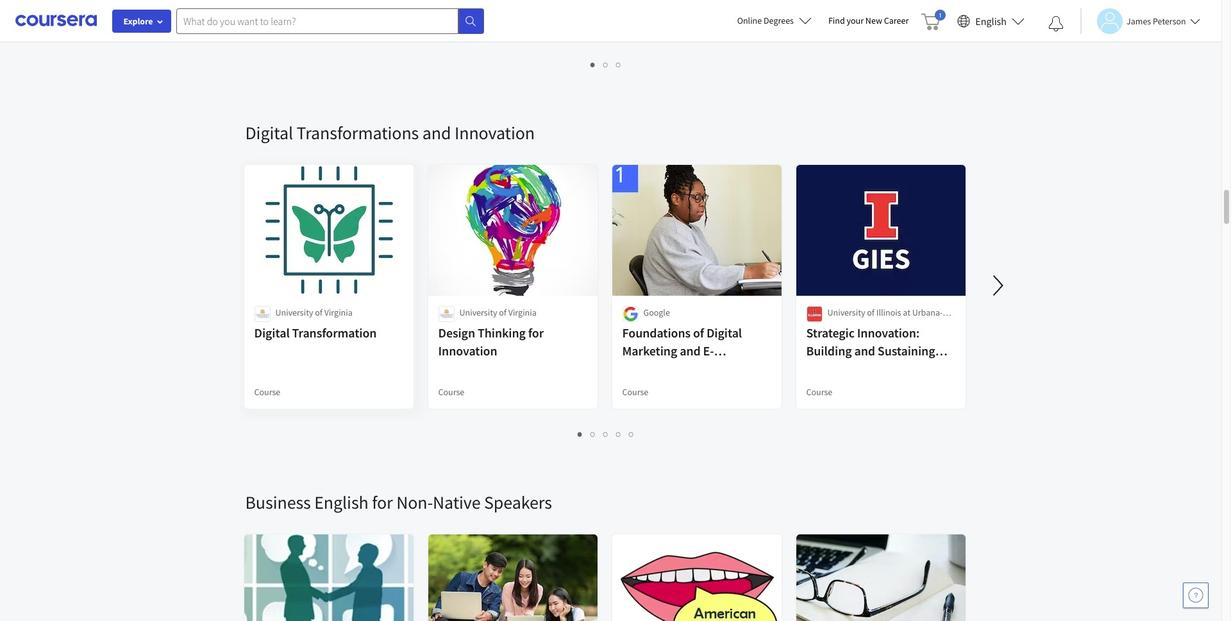 Task type: locate. For each thing, give the bounding box(es) containing it.
university of virginia image up design
[[439, 306, 455, 322]]

1 button
[[587, 57, 600, 72], [574, 427, 587, 441]]

innovation inside 'design thinking for innovation'
[[439, 343, 498, 359]]

business
[[245, 491, 311, 514]]

online degrees button
[[727, 6, 822, 35]]

1 vertical spatial 2
[[591, 428, 596, 440]]

university of virginia image for design
[[439, 306, 455, 322]]

2 university of virginia image from the left
[[439, 306, 455, 322]]

0 vertical spatial 2
[[604, 58, 609, 71]]

innovation:
[[858, 325, 920, 341]]

innovation for design thinking for innovation
[[439, 343, 498, 359]]

digital
[[245, 121, 293, 144], [254, 325, 290, 341], [707, 325, 742, 341]]

0 horizontal spatial virginia
[[324, 307, 353, 318]]

2 horizontal spatial and
[[855, 343, 876, 359]]

transformation
[[292, 325, 377, 341]]

0 vertical spatial 1 button
[[587, 57, 600, 72]]

1 vertical spatial for
[[372, 491, 393, 514]]

of up digital transformation
[[315, 307, 323, 318]]

1 horizontal spatial university of virginia image
[[439, 306, 455, 322]]

1 horizontal spatial 3
[[617, 58, 622, 71]]

0 vertical spatial 3 button
[[613, 57, 626, 72]]

1 horizontal spatial university of virginia
[[460, 307, 537, 318]]

course
[[254, 17, 281, 28], [439, 17, 465, 28], [807, 17, 833, 28], [254, 386, 281, 398], [439, 386, 465, 398], [623, 386, 649, 398], [807, 386, 833, 398]]

english
[[976, 14, 1007, 27], [314, 491, 369, 514]]

1
[[591, 58, 596, 71], [578, 428, 583, 440]]

1 horizontal spatial for
[[529, 325, 544, 341]]

0 horizontal spatial 2
[[591, 428, 596, 440]]

university
[[276, 307, 313, 318], [460, 307, 498, 318], [828, 307, 866, 318]]

1 inside digital transformations and innovation carousel element
[[578, 428, 583, 440]]

0 horizontal spatial and
[[423, 121, 451, 144]]

virginia up thinking
[[509, 307, 537, 318]]

commerce
[[623, 361, 680, 377]]

urbana-
[[913, 307, 943, 318]]

0 horizontal spatial english
[[314, 491, 369, 514]]

0 horizontal spatial course link
[[243, 0, 415, 40]]

at
[[904, 307, 911, 318]]

1 vertical spatial list
[[245, 427, 967, 441]]

3
[[617, 58, 622, 71], [604, 428, 609, 440]]

1 horizontal spatial university
[[460, 307, 498, 318]]

2 university from the left
[[460, 307, 498, 318]]

degrees
[[764, 15, 794, 26]]

university inside university of illinois at urbana- champaign
[[828, 307, 866, 318]]

transformations
[[297, 121, 419, 144]]

university of virginia image
[[254, 306, 270, 322], [439, 306, 455, 322]]

1 vertical spatial english
[[314, 491, 369, 514]]

1 vertical spatial 3
[[604, 428, 609, 440]]

2 button for 1 button related to the topmost 3 button
[[600, 57, 613, 72]]

for right thinking
[[529, 325, 544, 341]]

of inside the foundations of digital marketing and e- commerce
[[694, 325, 705, 341]]

university of virginia image up digital transformation
[[254, 306, 270, 322]]

0 vertical spatial 3
[[617, 58, 622, 71]]

2 horizontal spatial university
[[828, 307, 866, 318]]

2 inside digital transformations and innovation carousel element
[[591, 428, 596, 440]]

help center image
[[1189, 588, 1204, 603]]

digital for digital transformations and innovation
[[245, 121, 293, 144]]

next slide image
[[983, 270, 1014, 301]]

show notifications image
[[1049, 16, 1064, 31]]

list inside digital transformations and innovation carousel element
[[245, 427, 967, 441]]

virginia
[[324, 307, 353, 318], [509, 307, 537, 318]]

0 horizontal spatial university
[[276, 307, 313, 318]]

organizations
[[867, 361, 943, 377]]

1 university of virginia image from the left
[[254, 306, 270, 322]]

virginia for transformation
[[324, 307, 353, 318]]

1 virginia from the left
[[324, 307, 353, 318]]

1 horizontal spatial and
[[680, 343, 701, 359]]

0 horizontal spatial for
[[372, 491, 393, 514]]

and
[[423, 121, 451, 144], [680, 343, 701, 359], [855, 343, 876, 359]]

2 university of virginia from the left
[[460, 307, 537, 318]]

google
[[644, 307, 670, 318]]

university of virginia up thinking
[[460, 307, 537, 318]]

3 course link from the left
[[795, 0, 967, 40]]

university up digital transformation
[[276, 307, 313, 318]]

0 vertical spatial list
[[245, 57, 967, 72]]

0 horizontal spatial 1
[[578, 428, 583, 440]]

2 list from the top
[[245, 427, 967, 441]]

1 horizontal spatial course link
[[427, 0, 599, 40]]

1 button for the bottommost 3 button
[[574, 427, 587, 441]]

0 vertical spatial 1
[[591, 58, 596, 71]]

university up design
[[460, 307, 498, 318]]

of left illinois
[[868, 307, 875, 318]]

1 for the bottommost 3 button
[[578, 428, 583, 440]]

1 university of virginia from the left
[[276, 307, 353, 318]]

1 horizontal spatial english
[[976, 14, 1007, 27]]

university of virginia
[[276, 307, 353, 318], [460, 307, 537, 318]]

of up thinking
[[499, 307, 507, 318]]

innovation for digital transformations and innovation
[[455, 121, 535, 144]]

0 vertical spatial english
[[976, 14, 1007, 27]]

for left 'non-'
[[372, 491, 393, 514]]

for
[[529, 325, 544, 341], [372, 491, 393, 514]]

digital inside the foundations of digital marketing and e- commerce
[[707, 325, 742, 341]]

innovation
[[455, 121, 535, 144], [439, 343, 498, 359]]

2 for the bottommost 3 button
[[591, 428, 596, 440]]

1 horizontal spatial 2
[[604, 58, 609, 71]]

list
[[245, 57, 967, 72], [245, 427, 967, 441]]

3 university from the left
[[828, 307, 866, 318]]

learn english: beginning grammar specialization by university of california, irvine, image
[[428, 534, 598, 621]]

0 vertical spatial innovation
[[455, 121, 535, 144]]

0 horizontal spatial university of virginia
[[276, 307, 353, 318]]

digital transformations and innovation carousel element
[[239, 83, 1232, 452]]

explore
[[123, 15, 153, 27]]

english right shopping cart: 1 item icon
[[976, 14, 1007, 27]]

for inside 'design thinking for innovation'
[[529, 325, 544, 341]]

0 vertical spatial for
[[529, 325, 544, 341]]

english right "business"
[[314, 491, 369, 514]]

university for digital
[[276, 307, 313, 318]]

1 university from the left
[[276, 307, 313, 318]]

0 horizontal spatial university of virginia image
[[254, 306, 270, 322]]

5
[[629, 428, 635, 440]]

shopping cart: 1 item image
[[922, 10, 947, 30]]

virginia up transformation
[[324, 307, 353, 318]]

1 vertical spatial 1
[[578, 428, 583, 440]]

english button
[[953, 0, 1030, 42]]

peterson
[[1154, 15, 1187, 27]]

university up champaign
[[828, 307, 866, 318]]

foundations
[[623, 325, 691, 341]]

online
[[738, 15, 762, 26]]

3 button
[[613, 57, 626, 72], [600, 427, 613, 441]]

2 horizontal spatial course link
[[795, 0, 967, 40]]

james peterson button
[[1081, 8, 1201, 34]]

course link
[[243, 0, 415, 40], [427, 0, 599, 40], [795, 0, 967, 40]]

e-
[[704, 343, 714, 359]]

of
[[315, 307, 323, 318], [499, 307, 507, 318], [868, 307, 875, 318], [694, 325, 705, 341]]

of up e-
[[694, 325, 705, 341]]

digital for digital transformation
[[254, 325, 290, 341]]

1 vertical spatial innovation
[[439, 343, 498, 359]]

2 virginia from the left
[[509, 307, 537, 318]]

of inside university of illinois at urbana- champaign
[[868, 307, 875, 318]]

find
[[829, 15, 845, 26]]

2
[[604, 58, 609, 71], [591, 428, 596, 440]]

0 horizontal spatial 3
[[604, 428, 609, 440]]

1 horizontal spatial 1
[[591, 58, 596, 71]]

1 vertical spatial 1 button
[[574, 427, 587, 441]]

0 vertical spatial 2 button
[[600, 57, 613, 72]]

None search field
[[176, 8, 484, 34]]

james
[[1127, 15, 1152, 27]]

2 button
[[600, 57, 613, 72], [587, 427, 600, 441]]

and inside strategic innovation: building and sustaining innovative organizations
[[855, 343, 876, 359]]

1 horizontal spatial virginia
[[509, 307, 537, 318]]

career
[[885, 15, 909, 26]]

business english for non-native speakers carousel element
[[239, 452, 1232, 621]]

1 vertical spatial 2 button
[[587, 427, 600, 441]]

university of virginia up digital transformation
[[276, 307, 353, 318]]



Task type: vqa. For each thing, say whether or not it's contained in the screenshot.
leftmost key
no



Task type: describe. For each thing, give the bounding box(es) containing it.
thinking
[[478, 325, 526, 341]]

university of illinois at urbana- champaign
[[828, 307, 943, 331]]

virginia for thinking
[[509, 307, 537, 318]]

university of virginia for thinking
[[460, 307, 537, 318]]

1 list from the top
[[245, 57, 967, 72]]

3 inside digital transformations and innovation carousel element
[[604, 428, 609, 440]]

university of virginia for transformation
[[276, 307, 353, 318]]

marketing
[[623, 343, 678, 359]]

building
[[807, 343, 852, 359]]

find your new career link
[[822, 13, 916, 29]]

your
[[847, 15, 864, 26]]

of for innovation:
[[868, 307, 875, 318]]

digital transformations and innovation
[[245, 121, 535, 144]]

coursera image
[[15, 10, 97, 31]]

1 vertical spatial 3 button
[[600, 427, 613, 441]]

university for strategic
[[828, 307, 866, 318]]

What do you want to learn? text field
[[176, 8, 459, 34]]

and inside the foundations of digital marketing and e- commerce
[[680, 343, 701, 359]]

innovative
[[807, 361, 864, 377]]

improve your english communication skills specialization by georgia institute of technology, image
[[244, 534, 414, 621]]

foundations of digital marketing and e- commerce
[[623, 325, 742, 377]]

design thinking for innovation
[[439, 325, 544, 359]]

english inside button
[[976, 14, 1007, 27]]

university of virginia image for digital
[[254, 306, 270, 322]]

writing and editing: word choice and word order course by university of michigan, image
[[797, 534, 967, 621]]

2 course link from the left
[[427, 0, 599, 40]]

find your new career
[[829, 15, 909, 26]]

5 button
[[626, 427, 638, 441]]

2 for the topmost 3 button
[[604, 58, 609, 71]]

non-
[[397, 491, 433, 514]]

2 button for the bottommost 3 button 1 button
[[587, 427, 600, 441]]

of for transformation
[[315, 307, 323, 318]]

new
[[866, 15, 883, 26]]

google image
[[623, 306, 639, 322]]

the pronunciation of american english specialization by university of california, irvine, image
[[612, 534, 782, 621]]

explore button
[[112, 10, 171, 33]]

1 course link from the left
[[243, 0, 415, 40]]

university for design
[[460, 307, 498, 318]]

native
[[433, 491, 481, 514]]

digital transformation
[[254, 325, 377, 341]]

sustaining
[[878, 343, 936, 359]]

strategic innovation: building and sustaining innovative organizations
[[807, 325, 943, 377]]

design
[[439, 325, 475, 341]]

for for english
[[372, 491, 393, 514]]

1 button for the topmost 3 button
[[587, 57, 600, 72]]

speakers
[[484, 491, 552, 514]]

4
[[617, 428, 622, 440]]

university of illinois at urbana-champaign image
[[807, 306, 823, 322]]

online degrees
[[738, 15, 794, 26]]

business english for non-native speakers
[[245, 491, 552, 514]]

james peterson
[[1127, 15, 1187, 27]]

4 button
[[613, 427, 626, 441]]

of for thinking
[[499, 307, 507, 318]]

champaign
[[828, 320, 871, 331]]

1 for the topmost 3 button
[[591, 58, 596, 71]]

illinois
[[877, 307, 902, 318]]

for for thinking
[[529, 325, 544, 341]]

strategic
[[807, 325, 855, 341]]



